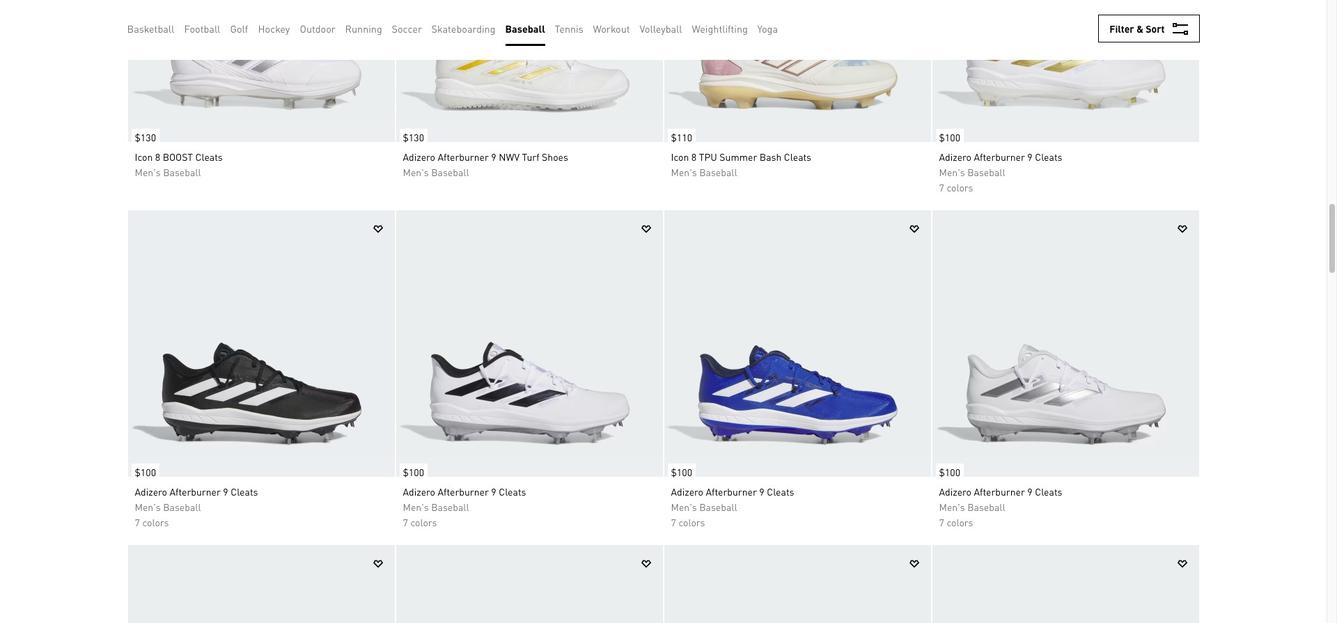 Task type: vqa. For each thing, say whether or not it's contained in the screenshot.
best.
no



Task type: describe. For each thing, give the bounding box(es) containing it.
sort
[[1146, 22, 1165, 35]]

men's inside the adizero afterburner 9 nwv turf shoes men's baseball
[[403, 166, 429, 178]]

icon for icon 8 tpu summer bash cleats men's baseball
[[671, 150, 689, 163]]

men's baseball blue adizero afterburner 9 cleats image
[[664, 210, 931, 477]]

icon for icon 8 boost cleats men's baseball
[[135, 150, 153, 163]]

8 for boost
[[155, 150, 160, 163]]

$110 link
[[664, 122, 696, 146]]

filter & sort
[[1110, 22, 1165, 35]]

$130 for icon
[[135, 131, 156, 143]]

outdoor
[[300, 22, 336, 35]]

soccer link
[[392, 21, 422, 36]]

men's baseball grey adizero afterburner 9 cleats image
[[396, 545, 663, 623]]

baseball link
[[505, 21, 545, 36]]

men's baseball black adizero afterburner 9 cleats image
[[128, 210, 395, 477]]

adizero afterburner 9 nwv turf shoes men's baseball
[[403, 150, 568, 178]]

running
[[345, 22, 382, 35]]

baseball inside the adizero afterburner 9 nwv turf shoes men's baseball
[[431, 166, 469, 178]]

basketball link
[[127, 21, 174, 36]]

golf
[[230, 22, 248, 35]]

baseball inside icon 8 tpu summer bash cleats men's baseball
[[699, 166, 737, 178]]

workout link
[[593, 21, 630, 36]]

men's inside icon 8 tpu summer bash cleats men's baseball
[[671, 166, 697, 178]]

tpu
[[699, 150, 717, 163]]

boost
[[163, 150, 193, 163]]

workout
[[593, 22, 630, 35]]

outdoor link
[[300, 21, 336, 36]]

$130 link for adizero afterburner 9 nwv turf shoes men's baseball
[[396, 122, 428, 146]]

men's baseball black icon 8 cleats image
[[932, 545, 1199, 623]]

volleyball
[[640, 22, 682, 35]]

filter
[[1110, 22, 1134, 35]]

men's baseball white adizero afterburner 9 nwv turf shoes image
[[396, 0, 663, 142]]

bash
[[760, 150, 782, 163]]

football
[[184, 22, 220, 35]]

$130 link for icon 8 boost cleats men's baseball
[[128, 122, 160, 146]]

men's baseball grey icon 8 cleats image
[[664, 545, 931, 623]]

yoga link
[[757, 21, 778, 36]]



Task type: locate. For each thing, give the bounding box(es) containing it.
golf link
[[230, 21, 248, 36]]

$100 link
[[932, 122, 964, 146], [128, 457, 160, 481], [396, 457, 428, 481], [664, 457, 696, 481], [932, 457, 964, 481]]

adizero
[[403, 150, 435, 163], [939, 150, 972, 163], [135, 485, 167, 498], [403, 485, 435, 498], [671, 485, 703, 498], [939, 485, 972, 498]]

men's baseball white adizero afterburner 9 cleats image
[[932, 0, 1199, 142], [396, 210, 663, 477], [932, 210, 1199, 477]]

hockey
[[258, 22, 290, 35]]

summer
[[720, 150, 757, 163]]

adizero inside the adizero afterburner 9 nwv turf shoes men's baseball
[[403, 150, 435, 163]]

$130 for adizero
[[403, 131, 424, 143]]

&
[[1137, 22, 1144, 35]]

8
[[155, 150, 160, 163], [692, 150, 697, 163]]

$130
[[135, 131, 156, 143], [403, 131, 424, 143]]

icon inside icon 8 tpu summer bash cleats men's baseball
[[671, 150, 689, 163]]

baseball inside list
[[505, 22, 545, 35]]

1 8 from the left
[[155, 150, 160, 163]]

1 icon from the left
[[135, 150, 153, 163]]

soccer
[[392, 22, 422, 35]]

basketball
[[127, 22, 174, 35]]

shoes
[[542, 150, 568, 163]]

9 inside the adizero afterburner 9 nwv turf shoes men's baseball
[[491, 150, 496, 163]]

afterburner
[[438, 150, 489, 163], [974, 150, 1025, 163], [170, 485, 221, 498], [438, 485, 489, 498], [706, 485, 757, 498], [974, 485, 1025, 498]]

yoga
[[757, 22, 778, 35]]

colors
[[947, 181, 973, 194], [142, 516, 169, 529], [410, 516, 437, 529], [679, 516, 705, 529], [947, 516, 973, 529]]

1 horizontal spatial $130
[[403, 131, 424, 143]]

8 left boost
[[155, 150, 160, 163]]

tennis link
[[555, 21, 584, 36]]

2 icon from the left
[[671, 150, 689, 163]]

icon 8 tpu summer bash cleats men's baseball
[[671, 150, 811, 178]]

afterburner inside the adizero afterburner 9 nwv turf shoes men's baseball
[[438, 150, 489, 163]]

$100
[[939, 131, 960, 143], [135, 466, 156, 478], [403, 466, 424, 478], [671, 466, 692, 478], [939, 466, 960, 478]]

0 horizontal spatial $130 link
[[128, 122, 160, 146]]

7
[[939, 181, 944, 194], [135, 516, 140, 529], [403, 516, 408, 529], [671, 516, 676, 529], [939, 516, 944, 529]]

1 $130 link from the left
[[128, 122, 160, 146]]

weightlifting
[[692, 22, 748, 35]]

icon left boost
[[135, 150, 153, 163]]

8 inside icon 8 boost cleats men's baseball
[[155, 150, 160, 163]]

2 $130 link from the left
[[396, 122, 428, 146]]

tennis
[[555, 22, 584, 35]]

adizero afterburner 9 cleats men's baseball 7 colors
[[939, 150, 1062, 194], [135, 485, 258, 529], [403, 485, 526, 529], [671, 485, 794, 529], [939, 485, 1062, 529]]

1 horizontal spatial $130 link
[[396, 122, 428, 146]]

men's baseball white icon 8 boost cleats image
[[128, 0, 395, 142]]

men's
[[135, 166, 161, 178], [403, 166, 429, 178], [671, 166, 697, 178], [939, 166, 965, 178], [135, 501, 161, 513], [403, 501, 429, 513], [671, 501, 697, 513], [939, 501, 965, 513]]

icon down $110
[[671, 150, 689, 163]]

9
[[491, 150, 496, 163], [1028, 150, 1033, 163], [223, 485, 228, 498], [491, 485, 496, 498], [759, 485, 765, 498], [1028, 485, 1033, 498]]

0 horizontal spatial 8
[[155, 150, 160, 163]]

men's baseball red adizero afterburner 9 cleats image
[[128, 545, 395, 623]]

weightlifting link
[[692, 21, 748, 36]]

skateboarding link
[[431, 21, 496, 36]]

0 horizontal spatial icon
[[135, 150, 153, 163]]

running link
[[345, 21, 382, 36]]

cleats inside icon 8 boost cleats men's baseball
[[195, 150, 223, 163]]

8 left tpu
[[692, 150, 697, 163]]

hockey link
[[258, 21, 290, 36]]

$130 link
[[128, 122, 160, 146], [396, 122, 428, 146]]

baseball
[[505, 22, 545, 35], [163, 166, 201, 178], [431, 166, 469, 178], [699, 166, 737, 178], [968, 166, 1005, 178], [163, 501, 201, 513], [431, 501, 469, 513], [699, 501, 737, 513], [968, 501, 1005, 513]]

men's baseball white icon 8 tpu summer bash cleats image
[[664, 0, 931, 142]]

1 horizontal spatial icon
[[671, 150, 689, 163]]

nwv
[[499, 150, 520, 163]]

cleats
[[195, 150, 223, 163], [784, 150, 811, 163], [1035, 150, 1062, 163], [231, 485, 258, 498], [499, 485, 526, 498], [767, 485, 794, 498], [1035, 485, 1062, 498]]

2 $130 from the left
[[403, 131, 424, 143]]

skateboarding
[[431, 22, 496, 35]]

football link
[[184, 21, 220, 36]]

0 horizontal spatial $130
[[135, 131, 156, 143]]

$110
[[671, 131, 692, 143]]

turf
[[522, 150, 539, 163]]

cleats inside icon 8 tpu summer bash cleats men's baseball
[[784, 150, 811, 163]]

men's inside icon 8 boost cleats men's baseball
[[135, 166, 161, 178]]

baseball inside icon 8 boost cleats men's baseball
[[163, 166, 201, 178]]

1 horizontal spatial 8
[[692, 150, 697, 163]]

filter & sort button
[[1098, 15, 1200, 42]]

8 inside icon 8 tpu summer bash cleats men's baseball
[[692, 150, 697, 163]]

icon inside icon 8 boost cleats men's baseball
[[135, 150, 153, 163]]

list
[[127, 11, 788, 46]]

list containing basketball
[[127, 11, 788, 46]]

1 $130 from the left
[[135, 131, 156, 143]]

volleyball link
[[640, 21, 682, 36]]

2 8 from the left
[[692, 150, 697, 163]]

icon
[[135, 150, 153, 163], [671, 150, 689, 163]]

8 for tpu
[[692, 150, 697, 163]]

icon 8 boost cleats men's baseball
[[135, 150, 223, 178]]



